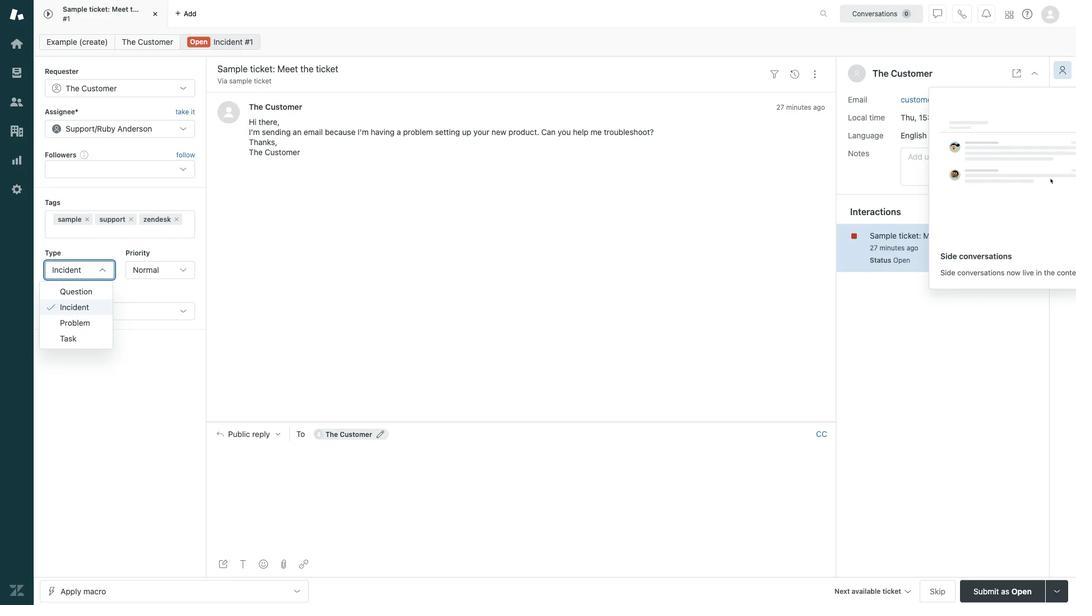 Task type: describe. For each thing, give the bounding box(es) containing it.
new
[[492, 127, 506, 137]]

problem option
[[40, 315, 113, 331]]

skip button
[[920, 580, 956, 603]]

(create)
[[79, 37, 108, 47]]

the customer inside requester element
[[66, 83, 117, 93]]

macro
[[83, 587, 106, 596]]

zendesk products image
[[1005, 11, 1013, 19]]

conversations for side conversations now live in the contex
[[957, 268, 1005, 277]]

customer context image
[[1058, 66, 1067, 75]]

#1 inside sample ticket: meet the ticket #1
[[63, 15, 70, 22]]

the inside secondary element
[[122, 37, 136, 47]]

language
[[848, 131, 884, 140]]

incident option
[[40, 300, 113, 315]]

live
[[1023, 268, 1034, 277]]

15:46
[[919, 113, 939, 122]]

task option
[[40, 331, 113, 347]]

Public reply composer text field
[[212, 446, 831, 470]]

troubleshoot?
[[604, 127, 654, 137]]

now
[[1007, 268, 1021, 277]]

incident for incident option
[[60, 303, 89, 312]]

get help image
[[1022, 9, 1032, 19]]

submit
[[974, 587, 999, 596]]

0 horizontal spatial minutes
[[786, 103, 811, 111]]

ruby
[[97, 124, 115, 133]]

apply
[[61, 587, 81, 596]]

1 horizontal spatial close image
[[1030, 69, 1039, 78]]

public
[[228, 430, 250, 439]]

normal button
[[126, 261, 195, 279]]

english
[[901, 131, 927, 140]]

next available ticket button
[[829, 580, 915, 604]]

meet for sample ticket: meet the ticket 27 minutes ago status open
[[923, 231, 942, 240]]

get started image
[[10, 36, 24, 51]]

button displays agent's chat status as invisible. image
[[933, 9, 942, 18]]

skip
[[930, 587, 945, 596]]

cc button
[[816, 429, 827, 439]]

email
[[304, 127, 323, 137]]

side conversations
[[940, 252, 1012, 261]]

take it button
[[176, 106, 195, 118]]

open inside secondary element
[[190, 38, 208, 46]]

add attachment image
[[279, 560, 288, 569]]

next available ticket
[[835, 588, 901, 595]]

there,
[[259, 117, 280, 127]]

ticket inside sample ticket: meet the ticket #1
[[143, 5, 161, 13]]

reporting image
[[10, 153, 24, 168]]

requester element
[[45, 79, 195, 97]]

follow button
[[176, 150, 195, 160]]

followers element
[[45, 160, 195, 178]]

the customer up thu,
[[873, 68, 933, 79]]

incident for #1
[[214, 37, 243, 47]]

the for sample ticket: meet the ticket #1
[[130, 5, 141, 13]]

hide composer image
[[517, 418, 526, 426]]

ticket inside dropdown button
[[882, 588, 901, 595]]

remove image for zendesk
[[173, 216, 180, 223]]

linked
[[45, 290, 67, 298]]

incident button
[[45, 261, 114, 279]]

assignee* element
[[45, 120, 195, 138]]

take
[[176, 108, 189, 116]]

1 vertical spatial problem
[[68, 290, 96, 298]]

zendesk support image
[[10, 7, 24, 22]]

support
[[66, 124, 95, 133]]

via sample ticket
[[217, 77, 272, 85]]

reply
[[252, 430, 270, 439]]

27 inside sample ticket: meet the ticket 27 minutes ago status open
[[870, 244, 878, 252]]

problem inside hi there, i'm sending an email because i'm having a problem setting up your new product. can you help me troubleshoot? thanks, the customer
[[403, 127, 433, 137]]

1 horizontal spatial sample
[[229, 77, 252, 85]]

as
[[1001, 587, 1009, 596]]

product.
[[509, 127, 539, 137]]

Add user notes text field
[[901, 148, 1036, 186]]

an
[[293, 127, 302, 137]]

followers
[[45, 151, 76, 158]]

format text image
[[239, 560, 248, 569]]

incident inside incident popup button
[[52, 265, 81, 275]]

customer inside requester element
[[82, 83, 117, 93]]

tab containing sample ticket: meet the ticket
[[34, 0, 168, 28]]

states)
[[958, 131, 984, 140]]

priority
[[126, 249, 150, 257]]

it
[[191, 108, 195, 116]]

customer inside secondary element
[[138, 37, 173, 47]]

draft mode image
[[219, 560, 228, 569]]

your
[[473, 127, 489, 137]]

remove image
[[84, 216, 90, 223]]

public reply button
[[207, 423, 289, 446]]

the right user image
[[873, 68, 889, 79]]

sending
[[262, 127, 291, 137]]

sample for sample ticket: meet the ticket 27 minutes ago status open
[[870, 231, 897, 240]]

anderson
[[117, 124, 152, 133]]

take it
[[176, 108, 195, 116]]

(united
[[929, 131, 956, 140]]

displays possible ticket submission types image
[[1053, 587, 1061, 596]]

incident #1
[[214, 37, 253, 47]]

ago inside sample ticket: meet the ticket 27 minutes ago status open
[[907, 244, 918, 252]]

thu,
[[901, 113, 917, 122]]

zendesk image
[[10, 583, 24, 598]]

thu, 15:46 cst
[[901, 113, 957, 122]]

in
[[1036, 268, 1042, 277]]

remove image for support
[[128, 216, 134, 223]]

support
[[99, 216, 125, 223]]

-
[[52, 306, 56, 316]]

side for side conversations
[[940, 252, 957, 261]]

add button
[[168, 0, 203, 27]]

customer inside hi there, i'm sending an email because i'm having a problem setting up your new product. can you help me troubleshoot? thanks, the customer
[[265, 148, 300, 157]]

interactions
[[850, 206, 901, 217]]

available
[[852, 588, 881, 595]]

to
[[296, 430, 305, 439]]

organizations image
[[10, 124, 24, 138]]

1 horizontal spatial 27 minutes ago text field
[[870, 244, 918, 252]]

submit as open
[[974, 587, 1032, 596]]

sample ticket: meet the ticket 27 minutes ago status open
[[870, 231, 978, 264]]



Task type: locate. For each thing, give the bounding box(es) containing it.
support / ruby anderson
[[66, 124, 152, 133]]

1 vertical spatial 27 minutes ago text field
[[870, 244, 918, 252]]

assignee*
[[45, 108, 78, 116]]

the customer link inside secondary element
[[115, 34, 180, 50]]

local
[[848, 113, 867, 122]]

1 vertical spatial the
[[944, 231, 955, 240]]

0 horizontal spatial problem
[[68, 290, 96, 298]]

incident up via
[[214, 37, 243, 47]]

sample right via
[[229, 77, 252, 85]]

minutes inside sample ticket: meet the ticket 27 minutes ago status open
[[880, 244, 905, 252]]

2 vertical spatial open
[[1012, 587, 1032, 596]]

the left the add "popup button"
[[130, 5, 141, 13]]

2 remove image from the left
[[173, 216, 180, 223]]

minutes down events icon
[[786, 103, 811, 111]]

question
[[60, 287, 92, 296]]

the down sample ticket: meet the ticket #1
[[122, 37, 136, 47]]

cc
[[816, 430, 827, 439]]

zendesk
[[143, 216, 171, 223]]

can
[[541, 127, 556, 137]]

public reply
[[228, 430, 270, 439]]

0 vertical spatial problem
[[403, 127, 433, 137]]

thanks,
[[249, 138, 277, 147]]

0 vertical spatial 27
[[776, 103, 784, 111]]

the customer link up there,
[[249, 102, 302, 111]]

problem up incident option
[[68, 290, 96, 298]]

filter image
[[770, 70, 779, 79]]

the up 'side conversations'
[[944, 231, 955, 240]]

1 vertical spatial sample
[[870, 231, 897, 240]]

example
[[47, 37, 77, 47]]

0 horizontal spatial #1
[[63, 15, 70, 22]]

sample up status
[[870, 231, 897, 240]]

1 horizontal spatial remove image
[[173, 216, 180, 223]]

question option
[[40, 284, 113, 300]]

1 side from the top
[[940, 252, 957, 261]]

ticket left the add "popup button"
[[143, 5, 161, 13]]

notes
[[848, 149, 869, 158]]

remove image right zendesk on the top left
[[173, 216, 180, 223]]

2 vertical spatial the
[[1044, 268, 1055, 277]]

1 horizontal spatial open
[[893, 256, 910, 264]]

sample
[[63, 5, 87, 13], [870, 231, 897, 240]]

#1 up via sample ticket
[[245, 37, 253, 47]]

secondary element
[[34, 31, 1076, 53]]

1 horizontal spatial the
[[944, 231, 955, 240]]

the customer link down sample ticket: meet the ticket #1
[[115, 34, 180, 50]]

the customer right customer@example.com image
[[325, 430, 372, 438]]

0 horizontal spatial ago
[[813, 103, 825, 111]]

open right status
[[893, 256, 910, 264]]

open down add
[[190, 38, 208, 46]]

close image
[[150, 8, 161, 20], [1030, 69, 1039, 78]]

1 horizontal spatial meet
[[923, 231, 942, 240]]

close image right the view more details image
[[1030, 69, 1039, 78]]

1 vertical spatial ticket:
[[899, 231, 921, 240]]

Subject field
[[215, 62, 762, 76]]

ticket: up (create)
[[89, 5, 110, 13]]

task
[[60, 334, 76, 343]]

ticket: inside sample ticket: meet the ticket #1
[[89, 5, 110, 13]]

a
[[397, 127, 401, 137]]

main element
[[0, 0, 34, 605]]

0 horizontal spatial meet
[[112, 5, 128, 13]]

27 minutes ago text field down events icon
[[776, 103, 825, 111]]

#1 up 'example'
[[63, 15, 70, 22]]

0 vertical spatial side
[[940, 252, 957, 261]]

1 vertical spatial conversations
[[957, 268, 1005, 277]]

notifications image
[[982, 9, 991, 18]]

0 horizontal spatial remove image
[[128, 216, 134, 223]]

1 horizontal spatial minutes
[[880, 244, 905, 252]]

the customer inside secondary element
[[122, 37, 173, 47]]

avatar image
[[217, 101, 240, 124]]

minutes up status
[[880, 244, 905, 252]]

the customer down sample ticket: meet the ticket #1
[[122, 37, 173, 47]]

apply macro
[[61, 587, 106, 596]]

2 i'm from the left
[[358, 127, 369, 137]]

i'm left having
[[358, 127, 369, 137]]

0 vertical spatial the
[[130, 5, 141, 13]]

type list box
[[39, 281, 113, 349]]

ticket
[[143, 5, 161, 13], [254, 77, 272, 85], [958, 231, 978, 240], [882, 588, 901, 595]]

contex
[[1057, 268, 1076, 277]]

open right as
[[1012, 587, 1032, 596]]

0 horizontal spatial ticket:
[[89, 5, 110, 13]]

conversations up side conversations now live in the contex
[[959, 252, 1012, 261]]

27 minutes ago text field
[[776, 103, 825, 111], [870, 244, 918, 252]]

1 vertical spatial the customer link
[[249, 102, 302, 111]]

ago
[[813, 103, 825, 111], [907, 244, 918, 252]]

ticket: inside sample ticket: meet the ticket 27 minutes ago status open
[[899, 231, 921, 240]]

2 horizontal spatial open
[[1012, 587, 1032, 596]]

customer down the sending
[[265, 148, 300, 157]]

0 horizontal spatial sample
[[58, 216, 82, 223]]

the
[[122, 37, 136, 47], [873, 68, 889, 79], [66, 83, 79, 93], [249, 102, 263, 111], [249, 148, 263, 157], [325, 430, 338, 438]]

/
[[95, 124, 97, 133]]

conversations for side conversations
[[959, 252, 1012, 261]]

user image
[[855, 71, 859, 77]]

27 minutes ago text field up status
[[870, 244, 918, 252]]

customer up there,
[[265, 102, 302, 111]]

the for sample ticket: meet the ticket 27 minutes ago status open
[[944, 231, 955, 240]]

close image inside tab
[[150, 8, 161, 20]]

the inside sample ticket: meet the ticket #1
[[130, 5, 141, 13]]

customer
[[138, 37, 173, 47], [891, 68, 933, 79], [82, 83, 117, 93], [265, 102, 302, 111], [265, 148, 300, 157], [340, 430, 372, 438]]

1 vertical spatial open
[[893, 256, 910, 264]]

open inside sample ticket: meet the ticket 27 minutes ago status open
[[893, 256, 910, 264]]

customer left the edit user "icon"
[[340, 430, 372, 438]]

0 vertical spatial close image
[[150, 8, 161, 20]]

0 vertical spatial open
[[190, 38, 208, 46]]

remove image right support
[[128, 216, 134, 223]]

tabs tab list
[[34, 0, 808, 28]]

hi
[[249, 117, 256, 127]]

0 horizontal spatial the
[[130, 5, 141, 13]]

the customer down "requester"
[[66, 83, 117, 93]]

ticket right via
[[254, 77, 272, 85]]

user image
[[854, 70, 860, 77]]

1 remove image from the left
[[128, 216, 134, 223]]

1 horizontal spatial sample
[[870, 231, 897, 240]]

hi there, i'm sending an email because i'm having a problem setting up your new product. can you help me troubleshoot? thanks, the customer
[[249, 117, 654, 157]]

sample inside sample ticket: meet the ticket #1
[[63, 5, 87, 13]]

0 horizontal spatial i'm
[[249, 127, 260, 137]]

up
[[462, 127, 471, 137]]

info on adding followers image
[[80, 150, 89, 159]]

the down "requester"
[[66, 83, 79, 93]]

customer@example.com image
[[314, 430, 323, 439]]

0 vertical spatial meet
[[112, 5, 128, 13]]

conversations down 'side conversations'
[[957, 268, 1005, 277]]

incident down type
[[52, 265, 81, 275]]

ticket inside sample ticket: meet the ticket 27 minutes ago status open
[[958, 231, 978, 240]]

the inside requester element
[[66, 83, 79, 93]]

1 horizontal spatial ago
[[907, 244, 918, 252]]

meet up 'side conversations'
[[923, 231, 942, 240]]

customer up /
[[82, 83, 117, 93]]

1 i'm from the left
[[249, 127, 260, 137]]

normal
[[133, 265, 159, 275]]

problem
[[403, 127, 433, 137], [68, 290, 96, 298]]

0 vertical spatial the customer link
[[115, 34, 180, 50]]

the up the hi
[[249, 102, 263, 111]]

tags
[[45, 199, 60, 206]]

linked problem
[[45, 290, 96, 298]]

add link (cmd k) image
[[299, 560, 308, 569]]

views image
[[10, 66, 24, 80]]

local time
[[848, 113, 885, 122]]

1 horizontal spatial problem
[[403, 127, 433, 137]]

customer down the add "popup button"
[[138, 37, 173, 47]]

the right in
[[1044, 268, 1055, 277]]

the down thanks,
[[249, 148, 263, 157]]

0 horizontal spatial 27
[[776, 103, 784, 111]]

view more details image
[[1012, 69, 1021, 78]]

sample up example (create)
[[63, 5, 87, 13]]

0 vertical spatial sample
[[229, 77, 252, 85]]

customers image
[[10, 95, 24, 109]]

status
[[870, 256, 891, 264]]

because
[[325, 127, 355, 137]]

0 vertical spatial conversations
[[959, 252, 1012, 261]]

meet inside sample ticket: meet the ticket #1
[[112, 5, 128, 13]]

1 vertical spatial 27
[[870, 244, 878, 252]]

ticket up 'side conversations'
[[958, 231, 978, 240]]

0 horizontal spatial sample
[[63, 5, 87, 13]]

sample ticket: meet the ticket #1
[[63, 5, 161, 22]]

the right customer@example.com image
[[325, 430, 338, 438]]

the customer link
[[115, 34, 180, 50], [249, 102, 302, 111]]

conversations
[[852, 10, 897, 18]]

requester
[[45, 67, 79, 75]]

events image
[[790, 70, 799, 79]]

0 vertical spatial ago
[[813, 103, 825, 111]]

1 horizontal spatial i'm
[[358, 127, 369, 137]]

1 vertical spatial incident
[[52, 265, 81, 275]]

edit user image
[[377, 430, 384, 438]]

minutes
[[786, 103, 811, 111], [880, 244, 905, 252]]

i'm down the hi
[[249, 127, 260, 137]]

1 vertical spatial meet
[[923, 231, 942, 240]]

1 vertical spatial minutes
[[880, 244, 905, 252]]

ticket right available at the bottom right
[[882, 588, 901, 595]]

0 vertical spatial incident
[[214, 37, 243, 47]]

0 vertical spatial minutes
[[786, 103, 811, 111]]

incident down linked problem
[[60, 303, 89, 312]]

having
[[371, 127, 395, 137]]

the customer up there,
[[249, 102, 302, 111]]

#1 inside secondary element
[[245, 37, 253, 47]]

#1
[[63, 15, 70, 22], [245, 37, 253, 47]]

conversations button
[[840, 5, 923, 23]]

type
[[45, 249, 61, 257]]

side
[[940, 252, 957, 261], [940, 268, 955, 277]]

0 vertical spatial #1
[[63, 15, 70, 22]]

follow
[[176, 151, 195, 159]]

next
[[835, 588, 850, 595]]

0 vertical spatial 27 minutes ago text field
[[776, 103, 825, 111]]

the inside hi there, i'm sending an email because i'm having a problem setting up your new product. can you help me troubleshoot? thanks, the customer
[[249, 148, 263, 157]]

i'm
[[249, 127, 260, 137], [358, 127, 369, 137]]

0 horizontal spatial open
[[190, 38, 208, 46]]

you
[[558, 127, 571, 137]]

via
[[217, 77, 227, 85]]

side for side conversations now live in the contex
[[940, 268, 955, 277]]

2 horizontal spatial the
[[1044, 268, 1055, 277]]

1 vertical spatial close image
[[1030, 69, 1039, 78]]

the
[[130, 5, 141, 13], [944, 231, 955, 240], [1044, 268, 1055, 277]]

close image left the add "popup button"
[[150, 8, 161, 20]]

cst
[[941, 113, 957, 122]]

1 horizontal spatial #1
[[245, 37, 253, 47]]

the customer
[[122, 37, 173, 47], [873, 68, 933, 79], [66, 83, 117, 93], [249, 102, 302, 111], [325, 430, 372, 438]]

1 horizontal spatial the customer link
[[249, 102, 302, 111]]

0 vertical spatial ticket:
[[89, 5, 110, 13]]

sample for sample ticket: meet the ticket #1
[[63, 5, 87, 13]]

side conversations now live in the contex
[[940, 268, 1076, 277]]

ticket: down interactions
[[899, 231, 921, 240]]

linked problem element
[[45, 302, 195, 320]]

ticket: for sample ticket: meet the ticket #1
[[89, 5, 110, 13]]

sample inside sample ticket: meet the ticket 27 minutes ago status open
[[870, 231, 897, 240]]

sample left remove image
[[58, 216, 82, 223]]

2 vertical spatial incident
[[60, 303, 89, 312]]

0 horizontal spatial 27 minutes ago text field
[[776, 103, 825, 111]]

1 vertical spatial ago
[[907, 244, 918, 252]]

customer up customer@example.com at the top right
[[891, 68, 933, 79]]

1 horizontal spatial 27
[[870, 244, 878, 252]]

27 up status
[[870, 244, 878, 252]]

27 minutes ago
[[776, 103, 825, 111]]

sample
[[229, 77, 252, 85], [58, 216, 82, 223]]

1 vertical spatial sample
[[58, 216, 82, 223]]

setting
[[435, 127, 460, 137]]

example (create) button
[[39, 34, 115, 50]]

problem right a
[[403, 127, 433, 137]]

incident inside incident option
[[60, 303, 89, 312]]

customer@example.com
[[901, 95, 990, 104]]

meet for sample ticket: meet the ticket #1
[[112, 5, 128, 13]]

time
[[869, 113, 885, 122]]

1 vertical spatial side
[[940, 268, 955, 277]]

0 vertical spatial sample
[[63, 5, 87, 13]]

the inside sample ticket: meet the ticket 27 minutes ago status open
[[944, 231, 955, 240]]

tab
[[34, 0, 168, 28]]

email
[[848, 95, 867, 104]]

meet inside sample ticket: meet the ticket 27 minutes ago status open
[[923, 231, 942, 240]]

0 horizontal spatial close image
[[150, 8, 161, 20]]

help
[[573, 127, 588, 137]]

incident inside secondary element
[[214, 37, 243, 47]]

add
[[184, 10, 196, 18]]

me
[[591, 127, 602, 137]]

ticket actions image
[[810, 70, 819, 79]]

27
[[776, 103, 784, 111], [870, 244, 878, 252]]

meet up example (create) 'button'
[[112, 5, 128, 13]]

1 vertical spatial #1
[[245, 37, 253, 47]]

remove image
[[128, 216, 134, 223], [173, 216, 180, 223]]

2 side from the top
[[940, 268, 955, 277]]

insert emojis image
[[259, 560, 268, 569]]

0 horizontal spatial the customer link
[[115, 34, 180, 50]]

conversations
[[959, 252, 1012, 261], [957, 268, 1005, 277]]

27 down filter icon on the right of the page
[[776, 103, 784, 111]]

english (united states)
[[901, 131, 984, 140]]

problem
[[60, 318, 90, 328]]

example (create)
[[47, 37, 108, 47]]

admin image
[[10, 182, 24, 197]]

1 horizontal spatial ticket:
[[899, 231, 921, 240]]

open
[[190, 38, 208, 46], [893, 256, 910, 264], [1012, 587, 1032, 596]]

ticket: for sample ticket: meet the ticket 27 minutes ago status open
[[899, 231, 921, 240]]



Task type: vqa. For each thing, say whether or not it's contained in the screenshot.
an
yes



